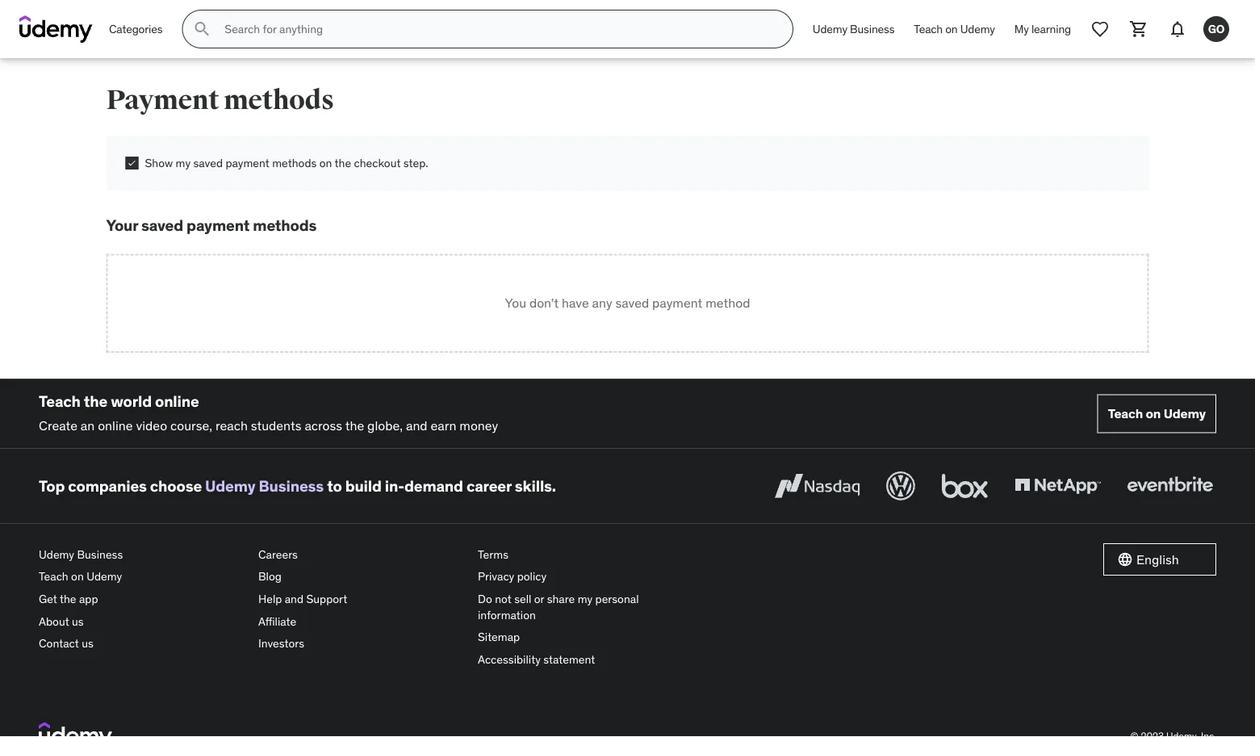 Task type: locate. For each thing, give the bounding box(es) containing it.
0 horizontal spatial online
[[98, 417, 133, 434]]

saved
[[193, 155, 223, 170], [141, 215, 183, 235], [616, 295, 649, 311]]

you
[[505, 295, 526, 311]]

1 vertical spatial and
[[285, 591, 304, 606]]

teach on udemy link up eventbrite image
[[1098, 394, 1217, 433]]

online right the an
[[98, 417, 133, 434]]

teach on udemy up eventbrite image
[[1108, 405, 1206, 422]]

wishlist image
[[1091, 19, 1110, 39]]

1 vertical spatial business
[[259, 476, 324, 495]]

0 vertical spatial my
[[176, 155, 191, 170]]

teach inside udemy business teach on udemy get the app about us contact us
[[39, 569, 68, 584]]

business for udemy business
[[850, 22, 895, 36]]

small image
[[1117, 551, 1133, 568]]

and inside careers blog help and support affiliate investors
[[285, 591, 304, 606]]

go
[[1208, 21, 1225, 36]]

1 vertical spatial us
[[82, 636, 93, 651]]

students
[[251, 417, 302, 434]]

udemy business link
[[803, 10, 904, 48], [205, 476, 324, 495], [39, 543, 245, 566]]

the right get
[[60, 591, 76, 606]]

udemy
[[813, 22, 848, 36], [960, 22, 995, 36], [1164, 405, 1206, 422], [205, 476, 255, 495], [39, 547, 74, 561], [87, 569, 122, 584]]

0 horizontal spatial and
[[285, 591, 304, 606]]

saved right any
[[616, 295, 649, 311]]

business inside udemy business teach on udemy get the app about us contact us
[[77, 547, 123, 561]]

top
[[39, 476, 65, 495]]

business for udemy business teach on udemy get the app about us contact us
[[77, 547, 123, 561]]

us right about
[[72, 614, 84, 628]]

1 vertical spatial my
[[578, 591, 593, 606]]

my down privacy policy link
[[578, 591, 593, 606]]

the left globe,
[[345, 417, 364, 434]]

show
[[145, 155, 173, 170]]

teach on udemy left my
[[914, 22, 995, 36]]

teach
[[914, 22, 943, 36], [39, 391, 81, 411], [1108, 405, 1143, 422], [39, 569, 68, 584]]

1 horizontal spatial my
[[578, 591, 593, 606]]

0 vertical spatial teach on udemy
[[914, 22, 995, 36]]

sitemap
[[478, 630, 520, 644]]

shopping cart with 0 items image
[[1129, 19, 1149, 39]]

us right the contact
[[82, 636, 93, 651]]

personal
[[595, 591, 639, 606]]

2 horizontal spatial teach on udemy link
[[1098, 394, 1217, 433]]

1 horizontal spatial and
[[406, 417, 428, 434]]

netapp image
[[1012, 468, 1104, 504]]

xsmall image
[[126, 157, 138, 170]]

volkswagen image
[[883, 468, 919, 504]]

methods
[[224, 83, 334, 117], [272, 155, 317, 170], [253, 215, 317, 235]]

teach on udemy link up about us link
[[39, 566, 245, 588]]

and inside teach the world online create an online video course, reach students across the globe, and earn money
[[406, 417, 428, 434]]

1 vertical spatial teach on udemy link
[[1098, 394, 1217, 433]]

0 horizontal spatial my
[[176, 155, 191, 170]]

1 vertical spatial saved
[[141, 215, 183, 235]]

policy
[[517, 569, 547, 584]]

1 horizontal spatial teach on udemy link
[[904, 10, 1005, 48]]

teach on udemy link
[[904, 10, 1005, 48], [1098, 394, 1217, 433], [39, 566, 245, 588]]

affiliate
[[258, 614, 296, 628]]

my
[[1015, 22, 1029, 36]]

on up app
[[71, 569, 84, 584]]

2 vertical spatial business
[[77, 547, 123, 561]]

saved right show
[[193, 155, 223, 170]]

about us link
[[39, 610, 245, 632]]

2 vertical spatial teach on udemy link
[[39, 566, 245, 588]]

0 vertical spatial and
[[406, 417, 428, 434]]

udemy image
[[19, 15, 93, 43], [39, 722, 112, 737]]

0 vertical spatial business
[[850, 22, 895, 36]]

0 horizontal spatial business
[[77, 547, 123, 561]]

1 horizontal spatial saved
[[193, 155, 223, 170]]

1 horizontal spatial teach on udemy
[[1108, 405, 1206, 422]]

online up course,
[[155, 391, 199, 411]]

payment
[[226, 155, 270, 170], [187, 215, 250, 235], [652, 295, 703, 311]]

my
[[176, 155, 191, 170], [578, 591, 593, 606]]

nasdaq image
[[771, 468, 864, 504]]

1 vertical spatial online
[[98, 417, 133, 434]]

step.
[[404, 155, 428, 170]]

affiliate link
[[258, 610, 465, 632]]

1 horizontal spatial business
[[259, 476, 324, 495]]

create
[[39, 417, 78, 434]]

2 horizontal spatial business
[[850, 22, 895, 36]]

investors
[[258, 636, 304, 651]]

online
[[155, 391, 199, 411], [98, 417, 133, 434]]

2 vertical spatial saved
[[616, 295, 649, 311]]

show my saved payment methods on the checkout step.
[[145, 155, 428, 170]]

career
[[467, 476, 512, 495]]

us
[[72, 614, 84, 628], [82, 636, 93, 651]]

privacy policy link
[[478, 566, 685, 588]]

2 horizontal spatial saved
[[616, 295, 649, 311]]

teach inside teach the world online create an online video course, reach students across the globe, and earn money
[[39, 391, 81, 411]]

help
[[258, 591, 282, 606]]

udemy business
[[813, 22, 895, 36]]

categories button
[[99, 10, 172, 48]]

careers link
[[258, 543, 465, 566]]

0 vertical spatial udemy image
[[19, 15, 93, 43]]

to
[[327, 476, 342, 495]]

teach on udemy link left my
[[904, 10, 1005, 48]]

business
[[850, 22, 895, 36], [259, 476, 324, 495], [77, 547, 123, 561]]

an
[[81, 417, 95, 434]]

1 vertical spatial payment
[[187, 215, 250, 235]]

video
[[136, 417, 167, 434]]

1 vertical spatial teach on udemy
[[1108, 405, 1206, 422]]

0 vertical spatial methods
[[224, 83, 334, 117]]

my right show
[[176, 155, 191, 170]]

0 horizontal spatial teach on udemy
[[914, 22, 995, 36]]

1 horizontal spatial online
[[155, 391, 199, 411]]

saved right your
[[141, 215, 183, 235]]

and right help
[[285, 591, 304, 606]]

and
[[406, 417, 428, 434], [285, 591, 304, 606]]

0 horizontal spatial teach on udemy link
[[39, 566, 245, 588]]

about
[[39, 614, 69, 628]]

on
[[946, 22, 958, 36], [319, 155, 332, 170], [1146, 405, 1161, 422], [71, 569, 84, 584]]

on up eventbrite image
[[1146, 405, 1161, 422]]

0 vertical spatial us
[[72, 614, 84, 628]]

support
[[306, 591, 347, 606]]

checkout
[[354, 155, 401, 170]]

2 vertical spatial methods
[[253, 215, 317, 235]]

categories
[[109, 22, 163, 36]]

teach on udemy
[[914, 22, 995, 36], [1108, 405, 1206, 422]]

terms
[[478, 547, 509, 561]]

companies
[[68, 476, 147, 495]]

the
[[335, 155, 351, 170], [84, 391, 108, 411], [345, 417, 364, 434], [60, 591, 76, 606]]

reach
[[215, 417, 248, 434]]

and left earn
[[406, 417, 428, 434]]

0 vertical spatial udemy business link
[[803, 10, 904, 48]]

choose
[[150, 476, 202, 495]]

have
[[562, 295, 589, 311]]

get
[[39, 591, 57, 606]]



Task type: describe. For each thing, give the bounding box(es) containing it.
your
[[106, 215, 138, 235]]

0 vertical spatial online
[[155, 391, 199, 411]]

demand
[[404, 476, 463, 495]]

contact
[[39, 636, 79, 651]]

teach the world online create an online video course, reach students across the globe, and earn money
[[39, 391, 498, 434]]

globe,
[[367, 417, 403, 434]]

information
[[478, 607, 536, 622]]

blog link
[[258, 566, 465, 588]]

share
[[547, 591, 575, 606]]

course,
[[170, 417, 212, 434]]

you don't have any saved payment method
[[505, 295, 750, 311]]

my learning link
[[1005, 10, 1081, 48]]

privacy
[[478, 569, 514, 584]]

sitemap link
[[478, 626, 685, 648]]

world
[[111, 391, 152, 411]]

accessibility statement link
[[478, 648, 685, 671]]

the inside udemy business teach on udemy get the app about us contact us
[[60, 591, 76, 606]]

1 vertical spatial udemy business link
[[205, 476, 324, 495]]

method
[[706, 295, 750, 311]]

submit search image
[[192, 19, 212, 39]]

my inside terms privacy policy do not sell or share my personal information sitemap accessibility statement
[[578, 591, 593, 606]]

payment
[[106, 83, 219, 117]]

teach on udemy for teach on udemy link to the right
[[1108, 405, 1206, 422]]

statement
[[544, 652, 595, 666]]

the left checkout
[[335, 155, 351, 170]]

app
[[79, 591, 98, 606]]

terms link
[[478, 543, 685, 566]]

contact us link
[[39, 632, 245, 655]]

do
[[478, 591, 492, 606]]

my learning
[[1015, 22, 1071, 36]]

teach on udemy for top teach on udemy link
[[914, 22, 995, 36]]

1 vertical spatial udemy image
[[39, 722, 112, 737]]

english
[[1137, 551, 1179, 567]]

investors link
[[258, 632, 465, 655]]

not
[[495, 591, 512, 606]]

do not sell or share my personal information button
[[478, 588, 685, 626]]

don't
[[529, 295, 559, 311]]

any
[[592, 295, 612, 311]]

0 vertical spatial saved
[[193, 155, 223, 170]]

go link
[[1197, 10, 1236, 48]]

terms privacy policy do not sell or share my personal information sitemap accessibility statement
[[478, 547, 639, 666]]

Search for anything text field
[[221, 15, 773, 43]]

earn
[[431, 417, 456, 434]]

on inside udemy business teach on udemy get the app about us contact us
[[71, 569, 84, 584]]

1 vertical spatial methods
[[272, 155, 317, 170]]

0 vertical spatial payment
[[226, 155, 270, 170]]

skills.
[[515, 476, 556, 495]]

build
[[345, 476, 382, 495]]

your saved payment methods
[[106, 215, 317, 235]]

or
[[534, 591, 544, 606]]

box image
[[938, 468, 992, 504]]

in-
[[385, 476, 404, 495]]

learning
[[1032, 22, 1071, 36]]

get the app link
[[39, 588, 245, 610]]

on left checkout
[[319, 155, 332, 170]]

blog
[[258, 569, 282, 584]]

the up the an
[[84, 391, 108, 411]]

english button
[[1104, 543, 1217, 576]]

careers blog help and support affiliate investors
[[258, 547, 347, 651]]

on left my
[[946, 22, 958, 36]]

accessibility
[[478, 652, 541, 666]]

sell
[[514, 591, 532, 606]]

payment methods
[[106, 83, 334, 117]]

2 vertical spatial udemy business link
[[39, 543, 245, 566]]

0 vertical spatial teach on udemy link
[[904, 10, 1005, 48]]

udemy business teach on udemy get the app about us contact us
[[39, 547, 123, 651]]

eventbrite image
[[1124, 468, 1217, 504]]

money
[[460, 417, 498, 434]]

0 horizontal spatial saved
[[141, 215, 183, 235]]

notifications image
[[1168, 19, 1188, 39]]

across
[[305, 417, 342, 434]]

top companies choose udemy business to build in-demand career skills.
[[39, 476, 556, 495]]

2 vertical spatial payment
[[652, 295, 703, 311]]

help and support link
[[258, 588, 465, 610]]

careers
[[258, 547, 298, 561]]



Task type: vqa. For each thing, say whether or not it's contained in the screenshot.
left Try Personal Plan for free
no



